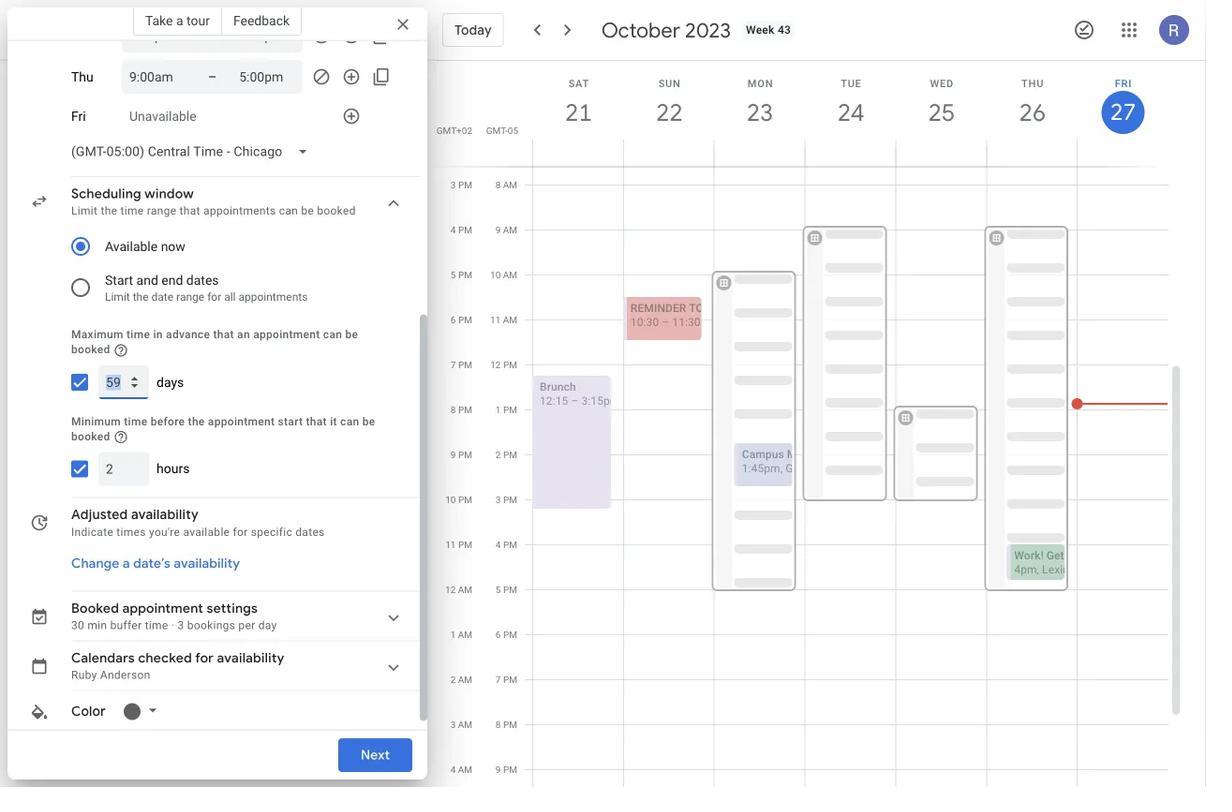 Task type: locate. For each thing, give the bounding box(es) containing it.
the inside the 'minimum time before the appointment start that it can be booked'
[[188, 415, 205, 428]]

2 down 1 pm at the left
[[496, 449, 501, 461]]

, down campus
[[781, 462, 783, 475]]

thu for thu 26
[[1022, 77, 1044, 89]]

3 inside booked appointment settings 30 min buffer time · 3 bookings per day
[[178, 619, 184, 632]]

availability down the per
[[217, 650, 285, 667]]

change a date's availability button
[[64, 547, 248, 581]]

0 vertical spatial 9 pm
[[451, 449, 472, 461]]

appointment up ·
[[122, 601, 203, 617]]

0 vertical spatial 3 pm
[[451, 179, 472, 191]]

a inside button
[[176, 13, 183, 28]]

12 down 11 pm
[[445, 584, 456, 596]]

appointment left start
[[208, 415, 275, 428]]

can inside scheduling window limit the time range that appointments can be booked
[[279, 204, 298, 217]]

time inside scheduling window limit the time range that appointments can be booked
[[120, 204, 144, 217]]

0 horizontal spatial 11
[[445, 539, 456, 551]]

Maximum days in advance that an appointment can be booked number field
[[106, 365, 142, 399]]

fri inside fri 27
[[1115, 77, 1132, 89]]

10 up 11 pm
[[445, 494, 456, 506]]

fri up "scheduling"
[[71, 108, 86, 124]]

2 horizontal spatial be
[[362, 415, 375, 428]]

1 vertical spatial 9
[[451, 449, 456, 461]]

5 left 10 am at the left top
[[451, 269, 456, 281]]

1 vertical spatial 1
[[451, 629, 456, 641]]

pm left 9 am
[[458, 224, 472, 236]]

specific
[[251, 526, 292, 539]]

maximum
[[71, 328, 123, 341]]

2 vertical spatial 8
[[496, 719, 501, 731]]

availability down available
[[174, 556, 240, 572]]

0 horizontal spatial 2
[[451, 674, 456, 686]]

be inside scheduling window limit the time range that appointments can be booked
[[301, 204, 314, 217]]

0 vertical spatial appointments
[[203, 204, 276, 217]]

0 horizontal spatial 9 pm
[[451, 449, 472, 461]]

3 pm
[[451, 179, 472, 191], [496, 494, 517, 506]]

1 for 1 am
[[451, 629, 456, 641]]

am up 9 am
[[503, 179, 517, 191]]

0 vertical spatial the
[[101, 204, 117, 217]]

that
[[180, 204, 200, 217], [213, 328, 234, 341], [306, 415, 327, 428]]

the down and
[[133, 291, 149, 304]]

the inside start and end dates limit the date range for all appointments
[[133, 291, 149, 304]]

0 horizontal spatial 10
[[445, 494, 456, 506]]

1 horizontal spatial 9 pm
[[496, 764, 517, 776]]

11 am
[[490, 314, 517, 326]]

am down 2 am
[[458, 719, 472, 731]]

8 pm
[[451, 404, 472, 416], [496, 719, 517, 731]]

3 right ·
[[178, 619, 184, 632]]

1 horizontal spatial the
[[133, 291, 149, 304]]

pm left 1 pm at the left
[[458, 404, 472, 416]]

4 right 11 pm
[[496, 539, 501, 551]]

for left all on the left top of page
[[207, 291, 221, 304]]

dates inside 'adjusted availability indicate times you're available for specific dates'
[[296, 526, 325, 539]]

dates inside start and end dates limit the date range for all appointments
[[186, 272, 219, 288]]

next button
[[338, 733, 412, 778]]

4 pm right 11 pm
[[496, 539, 517, 551]]

1 horizontal spatial 6 pm
[[496, 629, 517, 641]]

25
[[927, 97, 954, 128]]

appointments up start and end dates limit the date range for all appointments
[[203, 204, 276, 217]]

am for 8 am
[[503, 179, 517, 191]]

0 vertical spatial 1
[[496, 404, 501, 416]]

0 horizontal spatial that
[[180, 204, 200, 217]]

22 column header
[[623, 61, 715, 166]]

can
[[279, 204, 298, 217], [323, 328, 342, 341], [340, 415, 359, 428]]

1 horizontal spatial be
[[345, 328, 358, 341]]

am for 12 am
[[458, 584, 472, 596]]

1 horizontal spatial 5
[[496, 584, 501, 596]]

am for 9 am
[[503, 224, 517, 236]]

8 right 3 am
[[496, 719, 501, 731]]

can inside the 'minimum time before the appointment start that it can be booked'
[[340, 415, 359, 428]]

range inside scheduling window limit the time range that appointments can be booked
[[147, 204, 176, 217]]

saturday, october 21 element
[[557, 91, 600, 134]]

settings
[[207, 601, 258, 617]]

0 horizontal spatial 1
[[451, 629, 456, 641]]

0 vertical spatial appointment
[[253, 328, 320, 341]]

time inside the 'minimum time before the appointment start that it can be booked'
[[124, 415, 148, 428]]

be inside the 'minimum time before the appointment start that it can be booked'
[[362, 415, 375, 428]]

0 vertical spatial 11
[[490, 314, 501, 326]]

availability for date's
[[174, 556, 240, 572]]

6 pm
[[451, 314, 472, 326], [496, 629, 517, 641]]

5 pm right 12 am
[[496, 584, 517, 596]]

time down "scheduling"
[[120, 204, 144, 217]]

1 vertical spatial 5
[[496, 584, 501, 596]]

3 pm left 8 am
[[451, 179, 472, 191]]

4 left 9 am
[[451, 224, 456, 236]]

6
[[451, 314, 456, 326], [496, 629, 501, 641]]

appointments
[[203, 204, 276, 217], [239, 291, 308, 304]]

12 down 11 am at the top left
[[490, 359, 501, 371]]

am down 1 am
[[458, 674, 472, 686]]

0 vertical spatial can
[[279, 204, 298, 217]]

booked inside scheduling window limit the time range that appointments can be booked
[[317, 204, 356, 217]]

that down window
[[180, 204, 200, 217]]

fri for fri 27
[[1115, 77, 1132, 89]]

0 horizontal spatial be
[[301, 204, 314, 217]]

pm
[[458, 179, 472, 191], [458, 224, 472, 236], [458, 269, 472, 281], [458, 314, 472, 326], [458, 359, 472, 371], [503, 359, 517, 371], [458, 404, 472, 416], [503, 404, 517, 416], [458, 449, 472, 461], [503, 449, 517, 461], [458, 494, 472, 506], [503, 494, 517, 506], [458, 539, 472, 551], [503, 539, 517, 551], [503, 584, 517, 596], [503, 629, 517, 641], [503, 674, 517, 686], [503, 719, 517, 731], [503, 764, 517, 776]]

7 left 12 pm on the left top of the page
[[451, 359, 456, 371]]

8 pm right 3 am
[[496, 719, 517, 731]]

0 horizontal spatial thu
[[71, 69, 94, 85]]

1 horizontal spatial dates
[[296, 526, 325, 539]]

that for time
[[306, 415, 327, 428]]

appointment inside maximum time in advance that an appointment can be booked
[[253, 328, 320, 341]]

11 down 10 am at the left top
[[490, 314, 501, 326]]

0 horizontal spatial the
[[101, 204, 117, 217]]

1 vertical spatial ,
[[1037, 563, 1040, 576]]

1 vertical spatial 6
[[496, 629, 501, 641]]

1 vertical spatial 9 pm
[[496, 764, 517, 776]]

0 vertical spatial wed
[[71, 28, 97, 43]]

10 for 10 am
[[490, 269, 501, 281]]

that inside scheduling window limit the time range that appointments can be booked
[[180, 204, 200, 217]]

2
[[496, 449, 501, 461], [451, 674, 456, 686]]

1 horizontal spatial thu
[[1022, 77, 1044, 89]]

1 vertical spatial limit
[[105, 291, 130, 304]]

7 pm left 12 pm on the left top of the page
[[451, 359, 472, 371]]

, for 4pm
[[1037, 563, 1040, 576]]

0 horizontal spatial dates
[[186, 272, 219, 288]]

2 down 1 am
[[451, 674, 456, 686]]

2 vertical spatial can
[[340, 415, 359, 428]]

None field
[[64, 135, 324, 169]]

available
[[183, 526, 230, 539]]

1 vertical spatial 8
[[451, 404, 456, 416]]

1 vertical spatial 10
[[445, 494, 456, 506]]

1 vertical spatial range
[[176, 291, 204, 304]]

1 vertical spatial booked
[[71, 343, 110, 356]]

1 horizontal spatial 5 pm
[[496, 584, 517, 596]]

fri
[[1115, 77, 1132, 89], [71, 108, 86, 124]]

0 horizontal spatial 4 pm
[[451, 224, 472, 236]]

monday, october 23 element
[[739, 91, 782, 134]]

1 vertical spatial appointment
[[208, 415, 275, 428]]

thu inside thu 26
[[1022, 77, 1044, 89]]

0 vertical spatial ,
[[781, 462, 783, 475]]

0 vertical spatial 8
[[496, 179, 501, 191]]

– inside reminder to clean 10:30 – 11:30am
[[662, 316, 670, 329]]

11 for 11 pm
[[445, 539, 456, 551]]

availability inside calendars checked for availability ruby anderson
[[217, 650, 285, 667]]

2023
[[685, 17, 731, 43]]

the for window
[[101, 204, 117, 217]]

1 horizontal spatial 12
[[490, 359, 501, 371]]

5 right 12 am
[[496, 584, 501, 596]]

3 right 10 pm
[[496, 494, 501, 506]]

per
[[238, 619, 255, 632]]

the right before
[[188, 415, 205, 428]]

8 up 9 am
[[496, 179, 501, 191]]

6 left 11 am at the top left
[[451, 314, 456, 326]]

thu left start time on thursdays text field
[[71, 69, 94, 85]]

5 pm left 10 am at the left top
[[451, 269, 472, 281]]

pm up 11 pm
[[458, 494, 472, 506]]

0 vertical spatial dates
[[186, 272, 219, 288]]

0 horizontal spatial 12
[[445, 584, 456, 596]]

tuesday, october 24 element
[[830, 91, 873, 134]]

1 horizontal spatial 1
[[496, 404, 501, 416]]

am down 8 am
[[503, 224, 517, 236]]

2 for 2 pm
[[496, 449, 501, 461]]

1 vertical spatial 7 pm
[[496, 674, 517, 686]]

1 vertical spatial fri
[[71, 108, 86, 124]]

to
[[1067, 549, 1078, 562]]

dates
[[186, 272, 219, 288], [296, 526, 325, 539]]

wed up wednesday, october 25 element
[[930, 77, 954, 89]]

0 vertical spatial 8 pm
[[451, 404, 472, 416]]

0 horizontal spatial ,
[[781, 462, 783, 475]]

that for window
[[180, 204, 200, 217]]

for down bookings
[[195, 650, 214, 667]]

–
[[208, 28, 217, 43], [208, 69, 217, 84], [662, 316, 670, 329], [571, 395, 579, 408]]

0 vertical spatial limit
[[71, 204, 98, 217]]

limit down "start"
[[105, 291, 130, 304]]

friday, october 27, today element
[[1102, 91, 1145, 134]]

time inside maximum time in advance that an appointment can be booked
[[127, 328, 150, 341]]

appointments right all on the left top of page
[[239, 291, 308, 304]]

thu up thursday, october 26 element
[[1022, 77, 1044, 89]]

dates right specific
[[296, 526, 325, 539]]

pm right 2 am
[[503, 674, 517, 686]]

clean
[[707, 302, 742, 315]]

6 pm left 11 am at the top left
[[451, 314, 472, 326]]

0 horizontal spatial 3 pm
[[451, 179, 472, 191]]

pm up 1 pm at the left
[[503, 359, 517, 371]]

the down "scheduling"
[[101, 204, 117, 217]]

wed left start time on wednesdays text field
[[71, 28, 97, 43]]

9 pm right 4 am
[[496, 764, 517, 776]]

be for time
[[362, 415, 375, 428]]

1 horizontal spatial 11
[[490, 314, 501, 326]]

24
[[836, 97, 863, 128]]

0 vertical spatial 2
[[496, 449, 501, 461]]

2 pm
[[496, 449, 517, 461]]

, for 1:45pm
[[781, 462, 783, 475]]

1 horizontal spatial 2
[[496, 449, 501, 461]]

0 vertical spatial a
[[176, 13, 183, 28]]

am for 11 am
[[503, 314, 517, 326]]

, down work!
[[1037, 563, 1040, 576]]

7 pm right 2 am
[[496, 674, 517, 686]]

2 vertical spatial the
[[188, 415, 205, 428]]

– right 12:15
[[571, 395, 579, 408]]

2 vertical spatial be
[[362, 415, 375, 428]]

2 horizontal spatial that
[[306, 415, 327, 428]]

can inside maximum time in advance that an appointment can be booked
[[323, 328, 342, 341]]

8 pm left 1 pm at the left
[[451, 404, 472, 416]]

wed for wed
[[71, 28, 97, 43]]

booked appointment settings 30 min buffer time · 3 bookings per day
[[71, 601, 277, 632]]

12 for 12 am
[[445, 584, 456, 596]]

Minimum amount of hours before the start of the appointment that it can be booked number field
[[106, 452, 142, 486]]

0 horizontal spatial 5
[[451, 269, 456, 281]]

a inside button
[[123, 556, 130, 572]]

thu
[[71, 69, 94, 85], [1022, 77, 1044, 89]]

am down 3 am
[[458, 764, 472, 776]]

0 vertical spatial range
[[147, 204, 176, 217]]

pm down 10 pm
[[458, 539, 472, 551]]

for inside start and end dates limit the date range for all appointments
[[207, 291, 221, 304]]

be inside maximum time in advance that an appointment can be booked
[[345, 328, 358, 341]]

all
[[224, 291, 236, 304]]

9 up 10 am at the left top
[[496, 224, 501, 236]]

1 vertical spatial 12
[[445, 584, 456, 596]]

6 pm right 1 am
[[496, 629, 517, 641]]

am up 12 pm on the left top of the page
[[503, 314, 517, 326]]

it!
[[1080, 549, 1090, 562]]

am up 1 am
[[458, 584, 472, 596]]

1 vertical spatial a
[[123, 556, 130, 572]]

next
[[361, 747, 390, 764]]

time left before
[[124, 415, 148, 428]]

Start time on Wednesdays text field
[[129, 24, 186, 47]]

booked inside the 'minimum time before the appointment start that it can be booked'
[[71, 430, 110, 443]]

change a date's availability
[[71, 556, 240, 572]]

11 for 11 am
[[490, 314, 501, 326]]

scheduling window limit the time range that appointments can be booked
[[71, 186, 356, 217]]

3
[[451, 179, 456, 191], [496, 494, 501, 506], [178, 619, 184, 632], [451, 719, 456, 731]]

a left "tour"
[[176, 13, 183, 28]]

1 horizontal spatial 4 pm
[[496, 539, 517, 551]]

booked for window
[[317, 204, 356, 217]]

that left it
[[306, 415, 327, 428]]

grid containing 21
[[435, 61, 1184, 787]]

limit down "scheduling"
[[71, 204, 98, 217]]

1 horizontal spatial 10
[[490, 269, 501, 281]]

pm left 8 am
[[458, 179, 472, 191]]

0 vertical spatial for
[[207, 291, 221, 304]]

pm left 2 pm
[[458, 449, 472, 461]]

be
[[301, 204, 314, 217], [345, 328, 358, 341], [362, 415, 375, 428]]

gmt-
[[486, 125, 508, 136]]

pm down 2 pm
[[503, 494, 517, 506]]

grid
[[435, 61, 1184, 787]]

available
[[105, 239, 158, 254]]

calendars
[[71, 650, 135, 667]]

1 vertical spatial appointments
[[239, 291, 308, 304]]

1 vertical spatial can
[[323, 328, 342, 341]]

1 vertical spatial dates
[[296, 526, 325, 539]]

10:30
[[631, 316, 659, 329]]

limit inside scheduling window limit the time range that appointments can be booked
[[71, 204, 98, 217]]

0 horizontal spatial 7
[[451, 359, 456, 371]]

0 horizontal spatial 6 pm
[[451, 314, 472, 326]]

1 vertical spatial the
[[133, 291, 149, 304]]

am for 1 am
[[458, 629, 472, 641]]

fri up '27' on the top of the page
[[1115, 77, 1132, 89]]

0 horizontal spatial 6
[[451, 314, 456, 326]]

End time on Thursdays text field
[[239, 66, 295, 88]]

am for 3 am
[[458, 719, 472, 731]]

4 pm left 9 am
[[451, 224, 472, 236]]

2 vertical spatial appointment
[[122, 601, 203, 617]]

range down window
[[147, 204, 176, 217]]

6 right 1 am
[[496, 629, 501, 641]]

am up 2 am
[[458, 629, 472, 641]]

0 vertical spatial be
[[301, 204, 314, 217]]

1 vertical spatial 8 pm
[[496, 719, 517, 731]]

the inside scheduling window limit the time range that appointments can be booked
[[101, 204, 117, 217]]

gmt-05
[[486, 125, 518, 136]]

fri 27
[[1109, 77, 1135, 127]]

1 down 12 pm on the left top of the page
[[496, 404, 501, 416]]

0 horizontal spatial wed
[[71, 28, 97, 43]]

7 right 2 am
[[496, 674, 501, 686]]

that inside the 'minimum time before the appointment start that it can be booked'
[[306, 415, 327, 428]]

1 vertical spatial for
[[233, 526, 248, 539]]

1 horizontal spatial wed
[[930, 77, 954, 89]]

,
[[781, 462, 783, 475], [1037, 563, 1040, 576]]

2 vertical spatial for
[[195, 650, 214, 667]]

time
[[120, 204, 144, 217], [127, 328, 150, 341], [124, 415, 148, 428], [145, 619, 168, 632]]

7 pm
[[451, 359, 472, 371], [496, 674, 517, 686]]

1 down 12 am
[[451, 629, 456, 641]]

for left specific
[[233, 526, 248, 539]]

for inside calendars checked for availability ruby anderson
[[195, 650, 214, 667]]

4
[[451, 224, 456, 236], [496, 539, 501, 551], [451, 764, 456, 776]]

pm left 12:15
[[503, 404, 517, 416]]

option group
[[64, 226, 386, 308]]

wed inside wed 25
[[930, 77, 954, 89]]

availability inside 'adjusted availability indicate times you're available for specific dates'
[[131, 507, 199, 524]]

0 horizontal spatial 7 pm
[[451, 359, 472, 371]]

0 horizontal spatial 8 pm
[[451, 404, 472, 416]]

11
[[490, 314, 501, 326], [445, 539, 456, 551]]

reminder to clean 10:30 – 11:30am
[[631, 302, 742, 329]]

0 horizontal spatial a
[[123, 556, 130, 572]]

8 left 1 pm at the left
[[451, 404, 456, 416]]

availability inside button
[[174, 556, 240, 572]]

range down end
[[176, 291, 204, 304]]

10 am
[[490, 269, 517, 281]]

11 up 12 am
[[445, 539, 456, 551]]

1 vertical spatial 5 pm
[[496, 584, 517, 596]]

scheduling
[[71, 186, 141, 202]]

time left 'in'
[[127, 328, 150, 341]]

range
[[147, 204, 176, 217], [176, 291, 204, 304]]

checked
[[138, 650, 192, 667]]

10 up 11 am at the top left
[[490, 269, 501, 281]]

1 horizontal spatial 3 pm
[[496, 494, 517, 506]]

12 pm
[[490, 359, 517, 371]]

2 vertical spatial booked
[[71, 430, 110, 443]]

9 pm left 2 pm
[[451, 449, 472, 461]]

booked
[[317, 204, 356, 217], [71, 343, 110, 356], [71, 430, 110, 443]]

1 vertical spatial be
[[345, 328, 358, 341]]

pm down 1 pm at the left
[[503, 449, 517, 461]]

1 horizontal spatial 7 pm
[[496, 674, 517, 686]]

1 horizontal spatial limit
[[105, 291, 130, 304]]

3 left 8 am
[[451, 179, 456, 191]]

27 column header
[[1077, 61, 1169, 166]]

time inside booked appointment settings 30 min buffer time · 3 bookings per day
[[145, 619, 168, 632]]

time left ·
[[145, 619, 168, 632]]

anderson
[[100, 669, 150, 682]]

Start time on Thursdays text field
[[129, 66, 186, 88]]

3 pm down 2 pm
[[496, 494, 517, 506]]



Task type: vqa. For each thing, say whether or not it's contained in the screenshot.


Task type: describe. For each thing, give the bounding box(es) containing it.
gmt+02
[[437, 125, 472, 136]]

times
[[117, 526, 146, 539]]

ruby
[[71, 669, 97, 682]]

3 down 2 am
[[451, 719, 456, 731]]

appointments inside scheduling window limit the time range that appointments can be booked
[[203, 204, 276, 217]]

date
[[151, 291, 174, 304]]

27
[[1109, 97, 1135, 127]]

1 vertical spatial 4
[[496, 539, 501, 551]]

can for window
[[279, 204, 298, 217]]

12:15
[[540, 395, 568, 408]]

43
[[778, 23, 791, 37]]

sat
[[569, 77, 590, 89]]

12 for 12 pm
[[490, 359, 501, 371]]

pm right 4 am
[[503, 764, 517, 776]]

you're
[[149, 526, 180, 539]]

unavailable
[[129, 108, 197, 124]]

buffer
[[110, 619, 142, 632]]

minimum
[[71, 415, 121, 428]]

1 vertical spatial 6 pm
[[496, 629, 517, 641]]

am for 4 am
[[458, 764, 472, 776]]

appointments inside start and end dates limit the date range for all appointments
[[239, 291, 308, 304]]

it
[[330, 415, 337, 428]]

campus
[[742, 448, 784, 461]]

a for change
[[123, 556, 130, 572]]

wednesday, october 25 element
[[920, 91, 963, 134]]

days
[[157, 374, 184, 390]]

4 am
[[451, 764, 472, 776]]

available now
[[105, 239, 185, 254]]

adjusted
[[71, 507, 128, 524]]

booked for time
[[71, 430, 110, 443]]

am for 10 am
[[503, 269, 517, 281]]

23 column header
[[714, 61, 806, 166]]

and
[[136, 272, 158, 288]]

work! get to it!
[[1014, 549, 1090, 562]]

1 horizontal spatial 8 pm
[[496, 719, 517, 731]]

1:45pm ,
[[742, 462, 786, 475]]

sat 21
[[564, 77, 591, 128]]

pm left 11 am at the top left
[[458, 314, 472, 326]]

feedback button
[[222, 6, 302, 36]]

window
[[145, 186, 194, 202]]

tue
[[841, 77, 862, 89]]

meeting
[[787, 448, 829, 461]]

tour
[[187, 13, 210, 28]]

pm right 12 am
[[503, 584, 517, 596]]

1 vertical spatial 3 pm
[[496, 494, 517, 506]]

24 column header
[[805, 61, 897, 166]]

pm right 3 am
[[503, 719, 517, 731]]

30
[[71, 619, 84, 632]]

mon
[[748, 77, 774, 89]]

11:30am
[[672, 316, 717, 329]]

1 for 1 pm
[[496, 404, 501, 416]]

feedback
[[233, 13, 290, 28]]

end
[[162, 272, 183, 288]]

get
[[1047, 549, 1065, 562]]

0 vertical spatial 7
[[451, 359, 456, 371]]

pm right 11 pm
[[503, 539, 517, 551]]

for inside 'adjusted availability indicate times you're available for specific dates'
[[233, 526, 248, 539]]

4pm
[[1014, 563, 1037, 576]]

start
[[105, 272, 133, 288]]

am for 2 am
[[458, 674, 472, 686]]

a for take
[[176, 13, 183, 28]]

23
[[746, 97, 773, 128]]

be for window
[[301, 204, 314, 217]]

0 vertical spatial 4
[[451, 224, 456, 236]]

0 horizontal spatial 5 pm
[[451, 269, 472, 281]]

reminder
[[631, 302, 687, 315]]

11 pm
[[445, 539, 472, 551]]

take a tour
[[145, 13, 210, 28]]

take
[[145, 13, 173, 28]]

26
[[1018, 97, 1045, 128]]

4pm ,
[[1014, 563, 1042, 576]]

1 vertical spatial 4 pm
[[496, 539, 517, 551]]

– right start time on thursdays text field
[[208, 69, 217, 84]]

0 vertical spatial 6 pm
[[451, 314, 472, 326]]

1:45pm
[[742, 462, 781, 475]]

10 for 10 pm
[[445, 494, 456, 506]]

start and end dates limit the date range for all appointments
[[105, 272, 308, 304]]

3:15pm
[[582, 395, 620, 408]]

sun
[[659, 77, 681, 89]]

start
[[278, 415, 303, 428]]

an
[[237, 328, 250, 341]]

thu for thu
[[71, 69, 94, 85]]

– left feedback
[[208, 28, 217, 43]]

bookings
[[187, 619, 235, 632]]

today
[[455, 22, 492, 38]]

brunch 12:15 – 3:15pm
[[540, 381, 620, 408]]

pm left 10 am at the left top
[[458, 269, 472, 281]]

booked inside maximum time in advance that an appointment can be booked
[[71, 343, 110, 356]]

wed 25
[[927, 77, 954, 128]]

0 vertical spatial 5
[[451, 269, 456, 281]]

0 vertical spatial 9
[[496, 224, 501, 236]]

pm left 12 pm on the left top of the page
[[458, 359, 472, 371]]

work!
[[1014, 549, 1044, 562]]

hours
[[157, 461, 190, 477]]

tue 24
[[836, 77, 863, 128]]

week
[[746, 23, 775, 37]]

2 am
[[451, 674, 472, 686]]

appointment inside booked appointment settings 30 min buffer time · 3 bookings per day
[[122, 601, 203, 617]]

0 vertical spatial 7 pm
[[451, 359, 472, 371]]

adjusted availability indicate times you're available for specific dates
[[71, 507, 325, 539]]

1 horizontal spatial 6
[[496, 629, 501, 641]]

10 pm
[[445, 494, 472, 506]]

1 pm
[[496, 404, 517, 416]]

campus meeting rescheduled
[[742, 448, 909, 461]]

week 43
[[746, 23, 791, 37]]

availability for for
[[217, 650, 285, 667]]

can for time
[[340, 415, 359, 428]]

– inside brunch 12:15 – 3:15pm
[[571, 395, 579, 408]]

·
[[171, 619, 175, 632]]

before
[[151, 415, 185, 428]]

indicate
[[71, 526, 113, 539]]

limit inside start and end dates limit the date range for all appointments
[[105, 291, 130, 304]]

2 vertical spatial 9
[[496, 764, 501, 776]]

21 column header
[[532, 61, 624, 166]]

now
[[161, 239, 185, 254]]

12 am
[[445, 584, 472, 596]]

sun 22
[[655, 77, 682, 128]]

wed for wed 25
[[930, 77, 954, 89]]

october
[[601, 17, 680, 43]]

22
[[655, 97, 682, 128]]

october 2023
[[601, 17, 731, 43]]

range inside start and end dates limit the date range for all appointments
[[176, 291, 204, 304]]

color
[[71, 704, 106, 720]]

thu 26
[[1018, 77, 1045, 128]]

that inside maximum time in advance that an appointment can be booked
[[213, 328, 234, 341]]

appointment inside the 'minimum time before the appointment start that it can be booked'
[[208, 415, 275, 428]]

End time on Wednesdays text field
[[239, 24, 295, 47]]

9 am
[[496, 224, 517, 236]]

2 for 2 am
[[451, 674, 456, 686]]

0 vertical spatial 6
[[451, 314, 456, 326]]

mon 23
[[746, 77, 774, 128]]

25 column header
[[896, 61, 987, 166]]

advance
[[166, 328, 210, 341]]

1 vertical spatial 7
[[496, 674, 501, 686]]

sunday, october 22 element
[[648, 91, 691, 134]]

26 column header
[[986, 61, 1078, 166]]

2 vertical spatial 4
[[451, 764, 456, 776]]

the for time
[[188, 415, 205, 428]]

thursday, october 26 element
[[1011, 91, 1054, 134]]

brunch
[[540, 381, 576, 394]]

take a tour button
[[133, 6, 222, 36]]

8 am
[[496, 179, 517, 191]]

21
[[564, 97, 591, 128]]

day
[[258, 619, 277, 632]]

1 am
[[451, 629, 472, 641]]

fri for fri
[[71, 108, 86, 124]]

maximum time in advance that an appointment can be booked
[[71, 328, 358, 356]]

pm right 1 am
[[503, 629, 517, 641]]

0 vertical spatial 4 pm
[[451, 224, 472, 236]]

date's
[[133, 556, 171, 572]]

option group containing available now
[[64, 226, 386, 308]]



